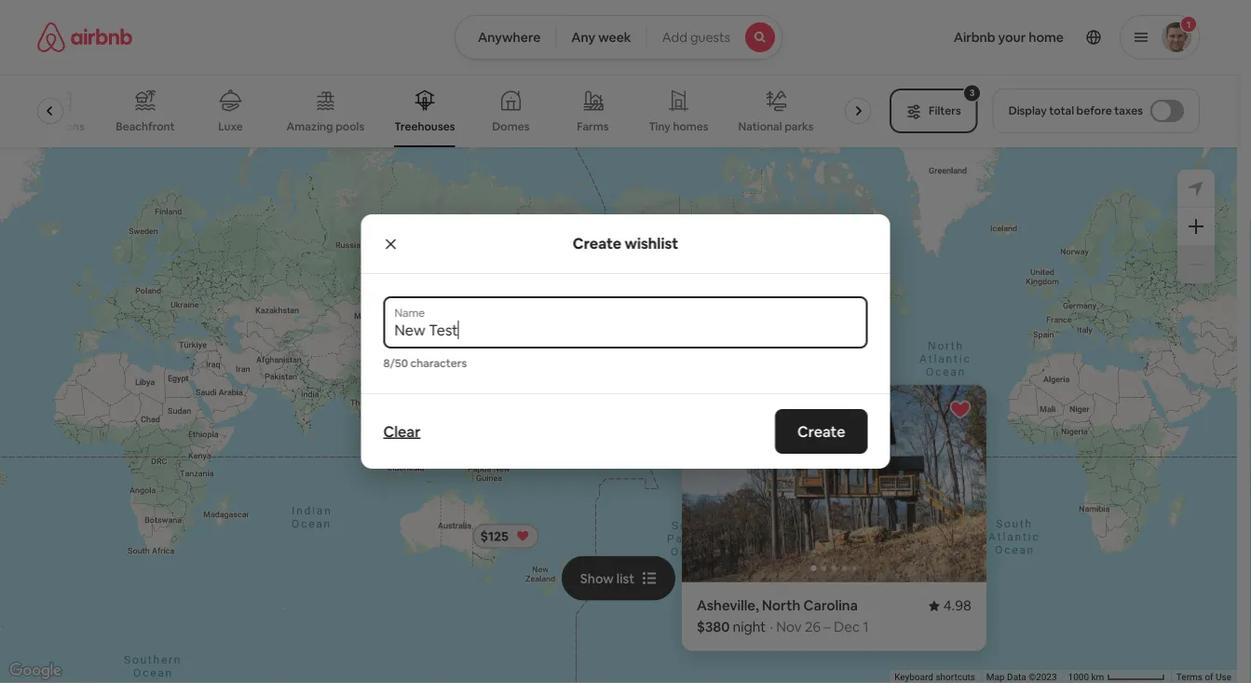 Task type: describe. For each thing, give the bounding box(es) containing it.
$111 button
[[814, 343, 856, 369]]

–
[[824, 618, 831, 636]]

google image
[[5, 659, 66, 683]]

$136 button
[[814, 341, 860, 367]]

before
[[1077, 103, 1113, 118]]

create for create
[[798, 422, 846, 441]]

profile element
[[806, 0, 1201, 75]]

$250 $136
[[823, 328, 876, 363]]

$380 inside asheville, north carolina $380 night · nov 26 – dec 1
[[697, 618, 730, 636]]

keyboard shortcuts
[[895, 672, 976, 683]]

google map
showing 8 stays. including 2 saved stays. region
[[0, 147, 1252, 683]]

group containing national parks
[[34, 75, 897, 147]]

domes
[[493, 119, 530, 134]]

list
[[617, 570, 635, 587]]

data
[[1008, 672, 1027, 683]]

anywhere button
[[455, 15, 557, 60]]

tiny homes
[[650, 119, 710, 134]]

map data ©2023
[[987, 672, 1058, 683]]

$380 button
[[797, 342, 873, 370]]

map
[[987, 672, 1006, 683]]

week
[[599, 29, 632, 46]]

©2023
[[1029, 672, 1058, 683]]

show
[[581, 570, 614, 587]]

·
[[771, 618, 774, 636]]

north
[[763, 597, 801, 615]]

amazing pools
[[287, 119, 365, 134]]

national
[[739, 119, 783, 134]]

display total before taxes button
[[993, 89, 1201, 133]]

homes
[[674, 119, 710, 134]]

display total before taxes
[[1009, 103, 1144, 118]]

1000
[[1069, 672, 1090, 683]]

any week
[[572, 29, 632, 46]]

characters
[[411, 356, 467, 371]]

create wishlist
[[573, 234, 679, 253]]

km
[[1092, 672, 1105, 683]]

$125 button
[[472, 523, 540, 549]]

terms of use link
[[1177, 672, 1232, 683]]

terms
[[1177, 672, 1203, 683]]

$125
[[481, 528, 509, 545]]

luxe
[[219, 119, 244, 134]]

clear
[[384, 422, 421, 441]]

any
[[572, 29, 596, 46]]

remove from wishlist image
[[950, 399, 972, 421]]

4.98 out of 5 average rating image
[[929, 597, 972, 615]]

$250 button
[[837, 324, 885, 350]]

keyboard
[[895, 672, 934, 683]]

create for create wishlist
[[573, 234, 622, 253]]

$250
[[846, 328, 876, 345]]

nov
[[777, 618, 802, 636]]

any week button
[[556, 15, 648, 60]]

name this wishlist dialog
[[361, 214, 891, 469]]



Task type: locate. For each thing, give the bounding box(es) containing it.
treehouses
[[395, 119, 456, 134]]

$136
[[823, 346, 851, 363]]

display
[[1009, 103, 1048, 118]]

of
[[1206, 672, 1214, 683]]

asheville,
[[697, 597, 760, 615]]

create button
[[776, 409, 868, 454]]

camping
[[847, 119, 895, 134]]

None search field
[[455, 15, 783, 60]]

create
[[573, 234, 622, 253], [798, 422, 846, 441]]

amazing
[[287, 119, 334, 134]]

taxes
[[1115, 103, 1144, 118]]

zoom in image
[[1190, 219, 1204, 234]]

anywhere
[[478, 29, 541, 46]]

1
[[864, 618, 869, 636]]

show list
[[581, 570, 635, 587]]

0 horizontal spatial $380
[[697, 618, 730, 636]]

group inside google map
showing 8 stays. including 2 saved stays. region
[[682, 385, 1252, 582]]

8/50 characters
[[384, 356, 467, 371]]

0 vertical spatial create
[[573, 234, 622, 253]]

beachfront
[[116, 119, 175, 134]]

guests
[[691, 29, 731, 46]]

zoom out image
[[1190, 257, 1204, 272]]

26
[[805, 618, 821, 636]]

0 vertical spatial $380
[[806, 347, 839, 365]]

use
[[1217, 672, 1232, 683]]

1000 km
[[1069, 672, 1107, 683]]

none search field containing anywhere
[[455, 15, 783, 60]]

None text field
[[395, 321, 857, 339]]

$524
[[715, 343, 745, 360]]

farms
[[578, 119, 610, 134]]

total
[[1050, 103, 1075, 118]]

show list button
[[562, 556, 676, 601]]

parks
[[786, 119, 815, 134]]

$380
[[806, 347, 839, 365], [697, 618, 730, 636]]

asheville, north carolina $380 night · nov 26 – dec 1
[[697, 597, 869, 636]]

1 horizontal spatial create
[[798, 422, 846, 441]]

create down $111
[[798, 422, 846, 441]]

$152
[[715, 340, 743, 357]]

8/50
[[384, 356, 408, 371]]

national parks
[[739, 119, 815, 134]]

1 horizontal spatial $380
[[806, 347, 839, 365]]

create left wishlist on the top of the page
[[573, 234, 622, 253]]

none text field inside name this wishlist dialog
[[395, 321, 857, 339]]

pools
[[336, 119, 365, 134]]

$111
[[822, 348, 847, 365]]

4.98
[[944, 597, 972, 615]]

add
[[663, 29, 688, 46]]

keyboard shortcuts button
[[895, 671, 976, 683]]

1 vertical spatial $380
[[697, 618, 730, 636]]

carolina
[[804, 597, 859, 615]]

terms of use
[[1177, 672, 1232, 683]]

wishlist
[[625, 234, 679, 253]]

mansions
[[36, 119, 85, 134]]

tiny
[[650, 119, 672, 134]]

add guests button
[[647, 15, 783, 60]]

shortcuts
[[936, 672, 976, 683]]

dec
[[834, 618, 861, 636]]

1 vertical spatial create
[[798, 422, 846, 441]]

add guests
[[663, 29, 731, 46]]

$380 inside $380 button
[[806, 347, 839, 365]]

0 vertical spatial group
[[34, 75, 897, 147]]

$524 button
[[707, 338, 754, 365]]

0 horizontal spatial create
[[573, 234, 622, 253]]

create inside button
[[798, 422, 846, 441]]

1 vertical spatial group
[[682, 385, 1252, 582]]

1000 km button
[[1063, 670, 1172, 683]]

$152 button
[[706, 335, 751, 361]]

group
[[34, 75, 897, 147], [682, 385, 1252, 582]]

night
[[733, 618, 767, 636]]

clear button
[[374, 413, 430, 450]]



Task type: vqa. For each thing, say whether or not it's contained in the screenshot.
text field on the top of the page
yes



